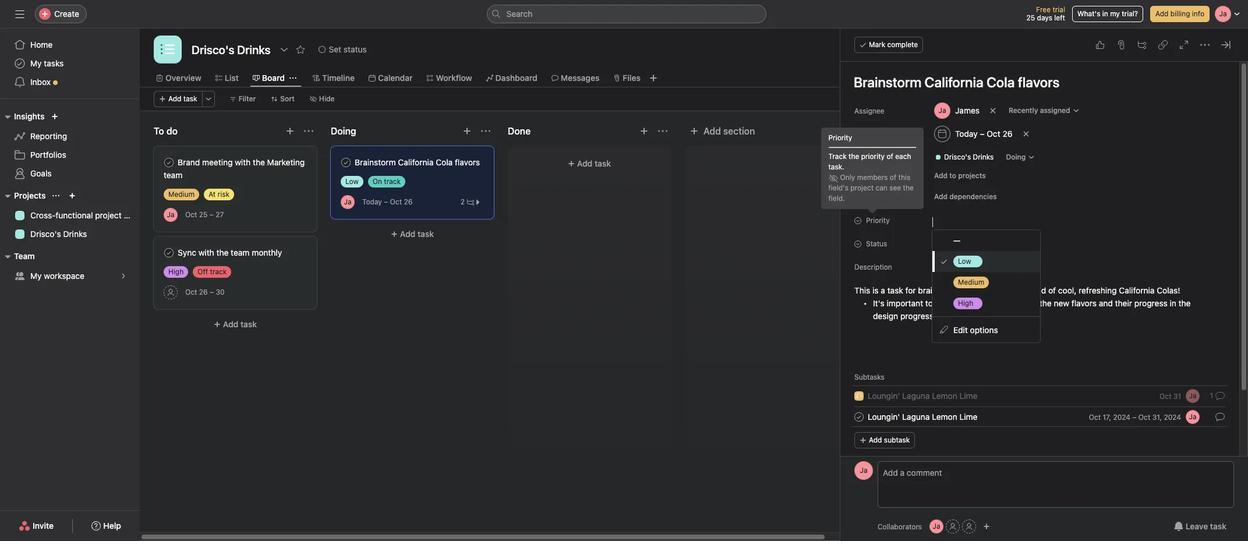 Task type: describe. For each thing, give the bounding box(es) containing it.
collaborators
[[878, 522, 922, 531]]

status
[[344, 44, 367, 54]]

2 vertical spatial flavors
[[1072, 298, 1097, 308]]

0 horizontal spatial california
[[398, 157, 434, 167]]

in inside button
[[1102, 9, 1108, 18]]

27
[[216, 210, 224, 219]]

task inside leave task "button"
[[1210, 521, 1227, 531]]

priority inside tooltip
[[829, 133, 852, 142]]

add tab image
[[649, 73, 658, 83]]

ja for the ja button left of 0 comments. click to go to subtask details and comments icon
[[1189, 412, 1197, 421]]

oct down the on track
[[390, 197, 402, 206]]

task inside this is a task for brainstorming flavors of our brand of cool, refreshing california colas! it's important to utilize subtasks to organize the new flavors and their progress in the design progress
[[887, 285, 903, 295]]

help button
[[84, 515, 129, 536]]

set
[[329, 44, 341, 54]]

oct left the 31,
[[1139, 413, 1151, 421]]

ja for the ja button below medium
[[167, 210, 174, 219]]

add subtask
[[869, 436, 910, 444]]

more section actions image
[[304, 126, 313, 136]]

their
[[1115, 298, 1132, 308]]

utilize
[[935, 298, 957, 308]]

invite button
[[11, 515, 61, 536]]

subtask
[[884, 436, 910, 444]]

sync
[[178, 248, 196, 257]]

0 horizontal spatial flavors
[[455, 157, 480, 167]]

show options, current sort, top image
[[53, 192, 60, 199]]

ja for the ja button under brainstorm
[[344, 197, 352, 206]]

description document
[[842, 284, 1225, 323]]

track for with
[[210, 267, 227, 276]]

description
[[854, 263, 892, 271]]

my tasks link
[[7, 54, 133, 73]]

oct left 17,
[[1089, 413, 1101, 421]]

the inside only members of this field's project can see the field.
[[903, 183, 914, 192]]

my
[[1110, 9, 1120, 18]]

track
[[829, 152, 847, 161]]

james button
[[929, 100, 985, 121]]

dashboard
[[495, 73, 537, 83]]

global element
[[0, 29, 140, 98]]

– down james dropdown button
[[980, 129, 985, 139]]

oct 26 – 30
[[185, 288, 225, 296]]

leave task button
[[1167, 516, 1234, 537]]

projects
[[958, 171, 986, 180]]

0 horizontal spatial low
[[345, 177, 359, 186]]

at risk
[[209, 190, 229, 199]]

colas!
[[1157, 285, 1180, 295]]

cross-
[[30, 210, 56, 220]]

team button
[[0, 249, 35, 263]]

what's in my trial? button
[[1072, 6, 1143, 22]]

team inside brand meeting with the marketing team
[[164, 170, 182, 180]]

home
[[30, 40, 53, 50]]

ja button right 31
[[1186, 389, 1200, 403]]

completed image for to do
[[162, 156, 176, 169]]

drinks inside "projects" element
[[63, 229, 87, 239]]

my workspace link
[[7, 267, 133, 285]]

section
[[723, 126, 755, 136]]

2 horizontal spatial completed image
[[852, 410, 866, 424]]

leave
[[1186, 521, 1208, 531]]

26 for – oct 26
[[1003, 129, 1013, 139]]

is
[[873, 285, 879, 295]]

ja button down medium
[[164, 208, 178, 222]]

cool,
[[1058, 285, 1077, 295]]

add task image for done
[[640, 126, 649, 136]]

ja button down brainstorm
[[341, 195, 355, 209]]

task.
[[829, 163, 844, 171]]

board link
[[253, 72, 285, 84]]

2 button
[[458, 196, 484, 208]]

add inside add to projects button
[[934, 171, 948, 180]]

messages link
[[551, 72, 600, 84]]

main content inside brainstorm california cola flavors dialog
[[840, 62, 1239, 533]]

workspace
[[44, 271, 84, 281]]

refreshing
[[1079, 285, 1117, 295]]

trial?
[[1122, 9, 1138, 18]]

clear due date image
[[1023, 130, 1030, 137]]

messages
[[561, 73, 600, 83]]

search list box
[[487, 5, 766, 23]]

the inside brand meeting with the marketing team
[[253, 157, 265, 167]]

0 horizontal spatial project
[[95, 210, 122, 220]]

drisco's inside "projects" element
[[30, 229, 61, 239]]

it's
[[873, 298, 885, 308]]

assigned
[[1040, 106, 1070, 115]]

1
[[1210, 391, 1213, 400]]

design
[[873, 311, 898, 321]]

recently assigned
[[1009, 106, 1070, 115]]

track the priority of each task.
[[829, 152, 911, 171]]

free trial 25 days left
[[1027, 5, 1065, 22]]

subtasks
[[854, 373, 885, 382]]

– left 27 on the top of the page
[[210, 210, 214, 219]]

sort
[[280, 94, 295, 103]]

my for my workspace
[[30, 271, 42, 281]]

this is a task for brainstorming flavors of our brand of cool, refreshing california colas! it's important to utilize subtasks to organize the new flavors and their progress in the design progress
[[854, 285, 1193, 321]]

add task image for to do
[[285, 126, 295, 136]]

monthly
[[252, 248, 282, 257]]

days
[[1037, 13, 1052, 22]]

today – oct 26 for today –
[[362, 197, 413, 206]]

goals link
[[7, 164, 133, 183]]

team
[[14, 251, 35, 261]]

teams element
[[0, 246, 140, 288]]

doing inside 'popup button'
[[1006, 153, 1026, 161]]

new project or portfolio image
[[69, 192, 76, 199]]

trial
[[1053, 5, 1065, 14]]

california inside this is a task for brainstorming flavors of our brand of cool, refreshing california colas! it's important to utilize subtasks to organize the new flavors and their progress in the design progress
[[1119, 285, 1155, 295]]

cross-functional project plan
[[30, 210, 140, 220]]

help
[[103, 521, 121, 531]]

add or remove collaborators image
[[983, 523, 990, 530]]

assignee
[[854, 107, 884, 115]]

field.
[[829, 194, 845, 203]]

portfolios link
[[7, 146, 133, 164]]

ja for the ja button to the right of the collaborators
[[933, 522, 940, 531]]

add task image for doing
[[462, 126, 472, 136]]

completed image
[[162, 246, 176, 260]]

low inside "popup button"
[[938, 216, 952, 224]]

2 2024 from the left
[[1164, 413, 1181, 421]]

on track
[[373, 177, 401, 186]]

0 comments. click to go to subtask details and comments image
[[1216, 412, 1225, 422]]

hide button
[[305, 91, 340, 107]]

create
[[54, 9, 79, 19]]

list link
[[215, 72, 239, 84]]

of inside only members of this field's project can see the field.
[[890, 173, 897, 182]]

brand
[[178, 157, 200, 167]]

oct down medium
[[185, 210, 197, 219]]

the inside track the priority of each task.
[[849, 152, 859, 161]]

17,
[[1103, 413, 1111, 421]]

brand
[[1024, 285, 1046, 295]]

done
[[508, 126, 531, 136]]

list image
[[161, 43, 175, 56]]

Task Name text field
[[868, 411, 978, 423]]

more section actions image for done
[[658, 126, 667, 136]]

search button
[[487, 5, 766, 23]]

add inside add billing info button
[[1156, 9, 1169, 18]]

dashboard link
[[486, 72, 537, 84]]

completed checkbox for brand meeting with the marketing team
[[162, 156, 176, 169]]

0 horizontal spatial to
[[925, 298, 933, 308]]

1 horizontal spatial flavors
[[973, 285, 998, 295]]

Task Name text field
[[846, 69, 1225, 96]]

full screen image
[[1179, 40, 1189, 50]]

board
[[262, 73, 285, 83]]

1 vertical spatial with
[[198, 248, 214, 257]]

track for california
[[384, 177, 401, 186]]

home link
[[7, 36, 133, 54]]

can
[[876, 183, 888, 192]]

filter button
[[224, 91, 261, 107]]

add inside add section button
[[704, 126, 721, 136]]

31,
[[1152, 413, 1162, 421]]

30
[[216, 288, 225, 296]]

add subtask image
[[1138, 40, 1147, 50]]

add dependencies button
[[929, 189, 1002, 205]]

set status button
[[313, 41, 372, 58]]



Task type: locate. For each thing, give the bounding box(es) containing it.
today – oct 26
[[955, 129, 1013, 139], [362, 197, 413, 206]]

1 horizontal spatial team
[[231, 248, 250, 257]]

completed image for doing
[[339, 156, 353, 169]]

26 down 'brainstorm california cola flavors' at top
[[404, 197, 413, 206]]

california left the cola
[[398, 157, 434, 167]]

more actions image
[[205, 96, 212, 103]]

project down members
[[851, 183, 874, 192]]

1 vertical spatial drinks
[[63, 229, 87, 239]]

add inside add dependencies button
[[934, 192, 948, 201]]

1 2024 from the left
[[1113, 413, 1131, 421]]

more actions for this task image
[[1200, 40, 1210, 50]]

risk
[[218, 190, 229, 199]]

task
[[183, 94, 197, 103], [595, 158, 611, 168], [418, 229, 434, 239], [887, 285, 903, 295], [241, 319, 257, 329], [1210, 521, 1227, 531]]

insights
[[14, 111, 44, 121]]

drisco's drinks up projects
[[944, 153, 994, 161]]

doing
[[331, 126, 356, 136], [1006, 153, 1026, 161]]

2 add task image from the left
[[462, 126, 472, 136]]

2 more section actions image from the left
[[658, 126, 667, 136]]

1 vertical spatial drisco's drinks link
[[7, 225, 133, 243]]

status
[[866, 239, 887, 248]]

today – oct 26 down remove assignee image
[[955, 129, 1013, 139]]

low
[[345, 177, 359, 186], [938, 216, 952, 224]]

portfolios
[[30, 150, 66, 160]]

tooltip containing priority
[[822, 128, 923, 212]]

add to starred image
[[296, 45, 305, 54]]

1 horizontal spatial california
[[1119, 285, 1155, 295]]

1 vertical spatial 26
[[404, 197, 413, 206]]

my inside 'link'
[[30, 271, 42, 281]]

1 horizontal spatial completed image
[[339, 156, 353, 169]]

completed image down changes requested "image"
[[852, 410, 866, 424]]

priority inside main content
[[866, 216, 890, 225]]

Completed checkbox
[[162, 156, 176, 169], [339, 156, 353, 169], [162, 246, 176, 260], [852, 410, 866, 424]]

26 for oct 26
[[404, 197, 413, 206]]

1 horizontal spatial to
[[950, 171, 956, 180]]

add to projects button
[[929, 168, 991, 184]]

project left plan
[[95, 210, 122, 220]]

left
[[1054, 13, 1065, 22]]

of left the cool, on the bottom right
[[1048, 285, 1056, 295]]

each
[[895, 152, 911, 161]]

1 vertical spatial low
[[938, 216, 952, 224]]

Approval Name text field
[[868, 390, 978, 402]]

0 vertical spatial priority
[[829, 133, 852, 142]]

completed checkbox for sync with the team monthly
[[162, 246, 176, 260]]

today – oct 26 down the on track
[[362, 197, 413, 206]]

0 vertical spatial my
[[30, 58, 42, 68]]

0 vertical spatial in
[[1102, 9, 1108, 18]]

0 horizontal spatial with
[[198, 248, 214, 257]]

calendar link
[[369, 72, 413, 84]]

hide sidebar image
[[15, 9, 24, 19]]

1 vertical spatial flavors
[[973, 285, 998, 295]]

drinks down the cross-functional project plan link
[[63, 229, 87, 239]]

0 horizontal spatial 2024
[[1113, 413, 1131, 421]]

1 horizontal spatial drisco's drinks
[[944, 153, 994, 161]]

drisco's inside main content
[[944, 153, 971, 161]]

0 vertical spatial track
[[384, 177, 401, 186]]

26 left "30"
[[199, 288, 208, 296]]

team left 'monthly'
[[231, 248, 250, 257]]

due
[[854, 130, 868, 139]]

0 horizontal spatial 26
[[199, 288, 208, 296]]

today down james
[[955, 129, 978, 139]]

with
[[235, 157, 251, 167], [198, 248, 214, 257]]

0 vertical spatial drisco's drinks link
[[930, 151, 999, 163]]

flavors down refreshing
[[1072, 298, 1097, 308]]

0 horizontal spatial projects
[[14, 190, 46, 200]]

completed image left brainstorm
[[339, 156, 353, 169]]

completed checkbox for brainstorm california cola flavors
[[339, 156, 353, 169]]

members
[[857, 173, 888, 182]]

0 vertical spatial drisco's drinks
[[944, 153, 994, 161]]

remove assignee image
[[990, 107, 997, 114]]

ja for the ja button under add subtask button
[[860, 466, 868, 475]]

goals
[[30, 168, 52, 178]]

0 horizontal spatial today – oct 26
[[362, 197, 413, 206]]

oct 17, 2024 – oct 31, 2024
[[1089, 413, 1181, 421]]

more section actions image
[[481, 126, 490, 136], [658, 126, 667, 136]]

in left my
[[1102, 9, 1108, 18]]

25 inside free trial 25 days left
[[1027, 13, 1035, 22]]

1 vertical spatial california
[[1119, 285, 1155, 295]]

of up "see"
[[890, 173, 897, 182]]

main content containing james
[[840, 62, 1239, 533]]

0 vertical spatial california
[[398, 157, 434, 167]]

dependencies
[[854, 193, 902, 202]]

26 inside brainstorm california cola flavors dialog
[[1003, 129, 1013, 139]]

team
[[164, 170, 182, 180], [231, 248, 250, 257]]

0 horizontal spatial add task image
[[285, 126, 295, 136]]

1 add task image from the left
[[285, 126, 295, 136]]

today – oct 26 inside main content
[[955, 129, 1013, 139]]

sort button
[[266, 91, 300, 107]]

1 vertical spatial progress
[[900, 311, 934, 321]]

my left 'tasks'
[[30, 58, 42, 68]]

0 vertical spatial today
[[955, 129, 978, 139]]

track right off
[[210, 267, 227, 276]]

add task image left "done"
[[462, 126, 472, 136]]

insights element
[[0, 106, 140, 185]]

0 horizontal spatial team
[[164, 170, 182, 180]]

drinks inside main content
[[973, 153, 994, 161]]

today for today –
[[362, 197, 382, 206]]

1 horizontal spatial low
[[938, 216, 952, 224]]

0 horizontal spatial drisco's drinks link
[[7, 225, 133, 243]]

on
[[373, 177, 382, 186]]

2024 right 17,
[[1113, 413, 1131, 421]]

the left marketing
[[253, 157, 265, 167]]

to left organize
[[995, 298, 1003, 308]]

1 vertical spatial 25
[[199, 210, 208, 219]]

of inside track the priority of each task.
[[887, 152, 893, 161]]

my for my tasks
[[30, 58, 42, 68]]

1 horizontal spatial track
[[384, 177, 401, 186]]

25 left 27 on the top of the page
[[199, 210, 208, 219]]

track right on
[[384, 177, 401, 186]]

organize
[[1005, 298, 1037, 308]]

ja button down add subtask button
[[854, 461, 873, 480]]

2 horizontal spatial flavors
[[1072, 298, 1097, 308]]

low left on
[[345, 177, 359, 186]]

new image
[[51, 113, 58, 120]]

1 horizontal spatial drisco's drinks link
[[930, 151, 999, 163]]

add dependencies
[[934, 192, 997, 201]]

0 horizontal spatial progress
[[900, 311, 934, 321]]

projects inside main content
[[854, 153, 881, 162]]

0 vertical spatial team
[[164, 170, 182, 180]]

mark complete
[[869, 40, 918, 49]]

free
[[1036, 5, 1051, 14]]

priority down dependencies
[[866, 216, 890, 225]]

0 horizontal spatial in
[[1102, 9, 1108, 18]]

drisco's up add to projects
[[944, 153, 971, 161]]

1 link
[[1207, 388, 1235, 404]]

flavors up subtasks
[[973, 285, 998, 295]]

drinks up projects
[[973, 153, 994, 161]]

drisco's drinks inside "projects" element
[[30, 229, 87, 239]]

1 more section actions image from the left
[[481, 126, 490, 136]]

this
[[898, 173, 911, 182]]

oct 31 button
[[1160, 392, 1181, 400]]

ja button right the collaborators
[[930, 520, 944, 534]]

26 left clear due date icon
[[1003, 129, 1013, 139]]

0 horizontal spatial drinks
[[63, 229, 87, 239]]

the down colas!
[[1179, 298, 1191, 308]]

0 horizontal spatial priority
[[829, 133, 852, 142]]

invite
[[33, 521, 54, 531]]

2 horizontal spatial add task image
[[640, 126, 649, 136]]

oct
[[987, 129, 1000, 139], [390, 197, 402, 206], [185, 210, 197, 219], [185, 288, 197, 296], [1160, 392, 1172, 400], [1089, 413, 1101, 421], [1139, 413, 1151, 421]]

0 horizontal spatial drisco's
[[30, 229, 61, 239]]

hide
[[319, 94, 335, 103]]

1 vertical spatial today
[[362, 197, 382, 206]]

1 vertical spatial in
[[1170, 298, 1176, 308]]

drisco's drinks link up add to projects
[[930, 151, 999, 163]]

0 vertical spatial 25
[[1027, 13, 1035, 22]]

priority up track
[[829, 133, 852, 142]]

1 horizontal spatial doing
[[1006, 153, 1026, 161]]

ja for the ja button to the right of 31
[[1189, 391, 1197, 400]]

overview
[[165, 73, 201, 83]]

1 vertical spatial drisco's
[[30, 229, 61, 239]]

0 vertical spatial progress
[[1134, 298, 1168, 308]]

0 horizontal spatial more section actions image
[[481, 126, 490, 136]]

mark
[[869, 40, 885, 49]]

25
[[1027, 13, 1035, 22], [199, 210, 208, 219]]

my inside global element
[[30, 58, 42, 68]]

our
[[1010, 285, 1022, 295]]

projects up cross-
[[14, 190, 46, 200]]

25 left days
[[1027, 13, 1035, 22]]

1 horizontal spatial more section actions image
[[658, 126, 667, 136]]

progress down colas!
[[1134, 298, 1168, 308]]

add section button
[[685, 121, 760, 142]]

1 vertical spatial doing
[[1006, 153, 1026, 161]]

main content
[[840, 62, 1239, 533]]

2 vertical spatial 26
[[199, 288, 208, 296]]

0 vertical spatial doing
[[331, 126, 356, 136]]

sync with the team monthly
[[178, 248, 282, 257]]

0 horizontal spatial track
[[210, 267, 227, 276]]

1 horizontal spatial progress
[[1134, 298, 1168, 308]]

today for today
[[955, 129, 978, 139]]

1 vertical spatial team
[[231, 248, 250, 257]]

completed checkbox left 'sync'
[[162, 246, 176, 260]]

project inside only members of this field's project can see the field.
[[851, 183, 874, 192]]

files
[[623, 73, 641, 83]]

in
[[1102, 9, 1108, 18], [1170, 298, 1176, 308]]

the right track
[[849, 152, 859, 161]]

today – oct 26 for today
[[955, 129, 1013, 139]]

low button
[[929, 212, 999, 228]]

0 horizontal spatial completed image
[[162, 156, 176, 169]]

to left projects
[[950, 171, 956, 180]]

billing
[[1171, 9, 1190, 18]]

insights button
[[0, 110, 44, 123]]

ja button left 0 comments. click to go to subtask details and comments icon
[[1186, 410, 1200, 424]]

inbox
[[30, 77, 51, 87]]

track
[[384, 177, 401, 186], [210, 267, 227, 276]]

projects inside dropdown button
[[14, 190, 46, 200]]

overview link
[[156, 72, 201, 84]]

timeline
[[322, 73, 355, 83]]

1 vertical spatial priority
[[866, 216, 890, 225]]

to inside button
[[950, 171, 956, 180]]

brainstorm california cola flavors dialog
[[840, 29, 1248, 541]]

0 vertical spatial projects
[[854, 153, 881, 162]]

drisco's drinks link
[[930, 151, 999, 163], [7, 225, 133, 243]]

with right 'sync'
[[198, 248, 214, 257]]

more section actions image for doing
[[481, 126, 490, 136]]

flavors right the cola
[[455, 157, 480, 167]]

leave task
[[1186, 521, 1227, 531]]

date
[[870, 130, 884, 139]]

completed checkbox inside main content
[[852, 410, 866, 424]]

completed checkbox left the brand
[[162, 156, 176, 169]]

1 horizontal spatial in
[[1170, 298, 1176, 308]]

3 add task image from the left
[[640, 126, 649, 136]]

tab actions image
[[289, 75, 296, 82]]

show options image
[[279, 45, 289, 54]]

0 vertical spatial with
[[235, 157, 251, 167]]

team down the brand
[[164, 170, 182, 180]]

my workspace
[[30, 271, 84, 281]]

1 horizontal spatial with
[[235, 157, 251, 167]]

only members of this field's project can see the field.
[[829, 173, 914, 203]]

priority
[[861, 152, 885, 161]]

1 vertical spatial drisco's drinks
[[30, 229, 87, 239]]

doing right more section actions icon
[[331, 126, 356, 136]]

progress down important
[[900, 311, 934, 321]]

cola
[[436, 157, 453, 167]]

attachments: add a file to this task, brainstorm california cola flavors image
[[1117, 40, 1126, 50]]

today inside main content
[[955, 129, 978, 139]]

cross-functional project plan link
[[7, 206, 140, 225]]

completed checkbox down changes requested "image"
[[852, 410, 866, 424]]

1 horizontal spatial project
[[851, 183, 874, 192]]

None text field
[[933, 215, 941, 229]]

drisco's drinks down the cross-functional project plan link
[[30, 229, 87, 239]]

add inside add subtask button
[[869, 436, 882, 444]]

– down the on track
[[384, 197, 388, 206]]

in inside this is a task for brainstorming flavors of our brand of cool, refreshing california colas! it's important to utilize subtasks to organize the new flavors and their progress in the design progress
[[1170, 298, 1176, 308]]

drisco's drinks
[[944, 153, 994, 161], [30, 229, 87, 239]]

1 vertical spatial projects
[[14, 190, 46, 200]]

0 horizontal spatial doing
[[331, 126, 356, 136]]

0 likes. click to like this task image
[[1096, 40, 1105, 50]]

james
[[955, 105, 980, 115]]

to left utilize
[[925, 298, 933, 308]]

completed checkbox left brainstorm
[[339, 156, 353, 169]]

1 vertical spatial track
[[210, 267, 227, 276]]

0 horizontal spatial 25
[[199, 210, 208, 219]]

brainstorm california cola flavors
[[355, 157, 480, 167]]

add task image down add tab image
[[640, 126, 649, 136]]

to
[[950, 171, 956, 180], [925, 298, 933, 308], [995, 298, 1003, 308]]

add task image
[[285, 126, 295, 136], [462, 126, 472, 136], [640, 126, 649, 136]]

2 horizontal spatial 26
[[1003, 129, 1013, 139]]

california up their
[[1119, 285, 1155, 295]]

my
[[30, 58, 42, 68], [30, 271, 42, 281]]

1 vertical spatial today – oct 26
[[362, 197, 413, 206]]

with inside brand meeting with the marketing team
[[235, 157, 251, 167]]

oct down remove assignee image
[[987, 129, 1000, 139]]

0 horizontal spatial drisco's drinks
[[30, 229, 87, 239]]

1 horizontal spatial drisco's
[[944, 153, 971, 161]]

1 horizontal spatial 26
[[404, 197, 413, 206]]

only
[[840, 173, 855, 182]]

oct left 31
[[1160, 392, 1172, 400]]

0 horizontal spatial today
[[362, 197, 382, 206]]

drisco's drinks link down functional
[[7, 225, 133, 243]]

marketing
[[267, 157, 305, 167]]

changes requested image
[[854, 391, 864, 401]]

the left new
[[1040, 298, 1052, 308]]

functional
[[56, 210, 93, 220]]

1 horizontal spatial projects
[[854, 153, 881, 162]]

0 vertical spatial low
[[345, 177, 359, 186]]

– left "30"
[[210, 288, 214, 296]]

tooltip
[[822, 128, 923, 212]]

doing down clear due date icon
[[1006, 153, 1026, 161]]

1 horizontal spatial drinks
[[973, 153, 994, 161]]

field's
[[829, 183, 849, 192]]

projects element
[[0, 185, 140, 246]]

copy task link image
[[1159, 40, 1168, 50]]

complete
[[887, 40, 918, 49]]

completed image
[[162, 156, 176, 169], [339, 156, 353, 169], [852, 410, 866, 424]]

files link
[[614, 72, 641, 84]]

of left each
[[887, 152, 893, 161]]

mark complete button
[[854, 37, 923, 53]]

1 horizontal spatial today
[[955, 129, 978, 139]]

0 vertical spatial today – oct 26
[[955, 129, 1013, 139]]

drisco's drinks inside main content
[[944, 153, 994, 161]]

0 vertical spatial flavors
[[455, 157, 480, 167]]

my down team
[[30, 271, 42, 281]]

the down this
[[903, 183, 914, 192]]

– left the 31,
[[1133, 413, 1137, 421]]

completed image left the brand
[[162, 156, 176, 169]]

add to projects
[[934, 171, 986, 180]]

0 vertical spatial drinks
[[973, 153, 994, 161]]

2 my from the top
[[30, 271, 42, 281]]

see
[[890, 183, 901, 192]]

low down add dependencies button
[[938, 216, 952, 224]]

of left the our at the right
[[1000, 285, 1007, 295]]

add task image left more section actions icon
[[285, 126, 295, 136]]

my tasks
[[30, 58, 64, 68]]

in down colas!
[[1170, 298, 1176, 308]]

1 vertical spatial project
[[95, 210, 122, 220]]

1 horizontal spatial priority
[[866, 216, 890, 225]]

1 horizontal spatial add task image
[[462, 126, 472, 136]]

1 horizontal spatial today – oct 26
[[955, 129, 1013, 139]]

None text field
[[189, 39, 274, 60]]

today down on
[[362, 197, 382, 206]]

priority
[[829, 133, 852, 142], [866, 216, 890, 225]]

filter
[[239, 94, 256, 103]]

search
[[506, 9, 533, 19]]

projects up members
[[854, 153, 881, 162]]

2024 right the 31,
[[1164, 413, 1181, 421]]

plan
[[124, 210, 140, 220]]

1 horizontal spatial 2024
[[1164, 413, 1181, 421]]

0 vertical spatial 26
[[1003, 129, 1013, 139]]

–
[[980, 129, 985, 139], [384, 197, 388, 206], [210, 210, 214, 219], [210, 288, 214, 296], [1133, 413, 1137, 421]]

1 vertical spatial my
[[30, 271, 42, 281]]

close details image
[[1221, 40, 1231, 50]]

1 my from the top
[[30, 58, 42, 68]]

2 horizontal spatial to
[[995, 298, 1003, 308]]

with right meeting
[[235, 157, 251, 167]]

drisco's down cross-
[[30, 229, 61, 239]]

1 horizontal spatial 25
[[1027, 13, 1035, 22]]

0 vertical spatial project
[[851, 183, 874, 192]]

0 vertical spatial drisco's
[[944, 153, 971, 161]]

oct left "30"
[[185, 288, 197, 296]]

reporting
[[30, 131, 67, 141]]

drinks
[[973, 153, 994, 161], [63, 229, 87, 239]]

see details, my workspace image
[[120, 273, 127, 280]]

the up off track
[[216, 248, 229, 257]]



Task type: vqa. For each thing, say whether or not it's contained in the screenshot.
Projects element
yes



